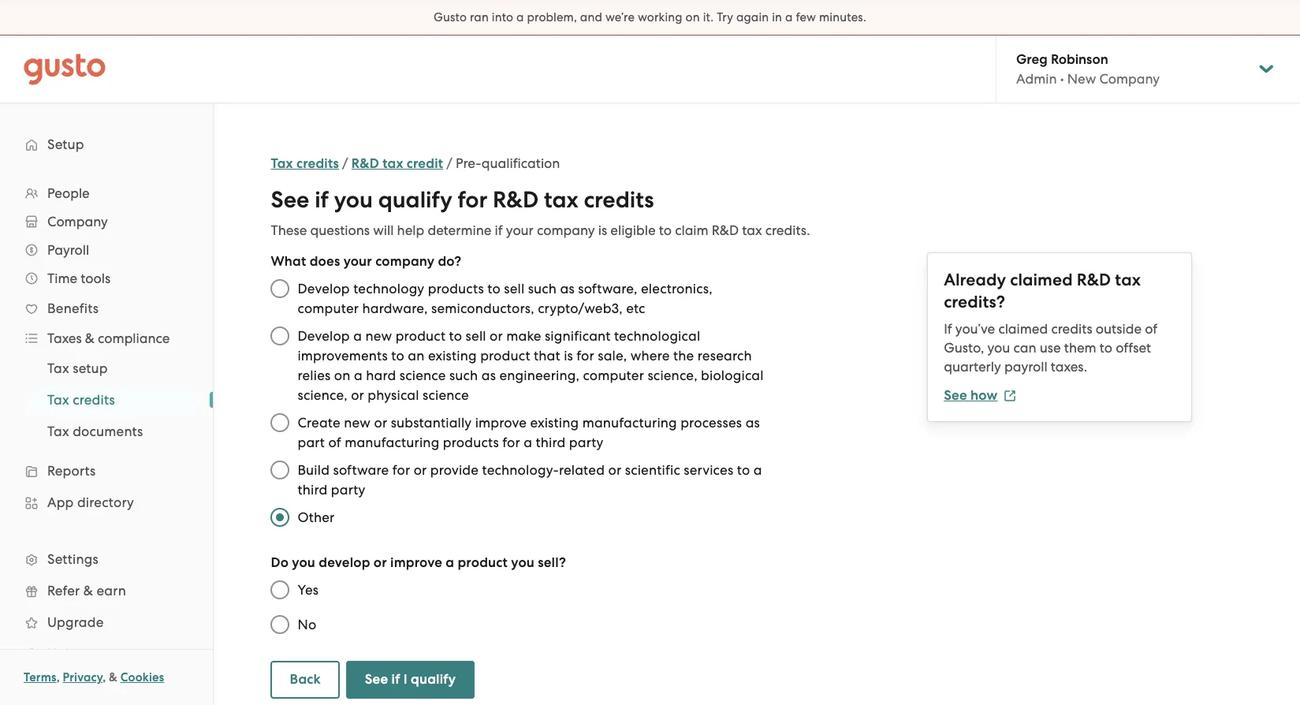 Task type: locate. For each thing, give the bounding box(es) containing it.
1 vertical spatial if
[[495, 222, 503, 238]]

to down outside at right
[[1100, 340, 1113, 356]]

these
[[271, 222, 307, 238]]

qualify
[[378, 186, 453, 214], [411, 671, 456, 688]]

qualify up help
[[378, 186, 453, 214]]

or left make
[[490, 328, 503, 344]]

tax up outside at right
[[1116, 270, 1142, 290]]

0 vertical spatial products
[[428, 281, 484, 297]]

credits inside list
[[73, 392, 115, 408]]

for right software
[[393, 462, 410, 478]]

•
[[1061, 71, 1065, 87]]

setup link
[[16, 130, 197, 159]]

1 vertical spatial on
[[334, 368, 351, 383]]

sell down semiconductors,
[[466, 328, 487, 344]]

improve up technology-
[[475, 415, 527, 431]]

tax
[[271, 155, 293, 172], [47, 361, 69, 376], [47, 392, 69, 408], [47, 424, 69, 439]]

create
[[298, 415, 341, 431]]

is right that
[[564, 348, 574, 364]]

1 vertical spatial party
[[331, 482, 366, 498]]

1 horizontal spatial /
[[447, 155, 453, 171]]

yes
[[298, 582, 319, 598]]

2 vertical spatial if
[[392, 671, 400, 688]]

terms link
[[24, 671, 57, 685]]

or right "related"
[[609, 462, 622, 478]]

or inside create new or substantially improve existing manufacturing processes as part of manufacturing products for a third party
[[374, 415, 388, 431]]

for inside create new or substantially improve existing manufacturing processes as part of manufacturing products for a third party
[[503, 435, 521, 450]]

tax setup
[[47, 361, 108, 376]]

1 horizontal spatial as
[[561, 281, 575, 297]]

you
[[334, 186, 373, 214], [988, 340, 1011, 356], [292, 555, 316, 571], [511, 555, 535, 571]]

1 horizontal spatial manufacturing
[[583, 415, 678, 431]]

Yes radio
[[263, 573, 298, 607]]

0 vertical spatial science,
[[648, 368, 698, 383]]

greg
[[1017, 51, 1048, 68]]

0 vertical spatial as
[[561, 281, 575, 297]]

0 vertical spatial improve
[[475, 415, 527, 431]]

0 horizontal spatial such
[[450, 368, 478, 383]]

r&d inside already claimed r&d tax credits?
[[1078, 270, 1112, 290]]

0 horizontal spatial on
[[334, 368, 351, 383]]

i
[[404, 671, 408, 688]]

0 vertical spatial tax credits link
[[271, 155, 339, 172]]

new inside create new or substantially improve existing manufacturing processes as part of manufacturing products for a third party
[[344, 415, 371, 431]]

few
[[796, 10, 817, 24]]

see if i qualify button
[[346, 661, 475, 699]]

credits up "eligible"
[[584, 186, 654, 214]]

where
[[631, 348, 670, 364]]

tax credits link
[[271, 155, 339, 172], [28, 386, 197, 414]]

2 horizontal spatial if
[[495, 222, 503, 238]]

you left the can
[[988, 340, 1011, 356]]

0 horizontal spatial tax credits link
[[28, 386, 197, 414]]

list containing people
[[0, 179, 213, 670]]

electronics,
[[641, 281, 713, 297]]

tax up these questions will help determine if your company is eligible to claim r&d tax credits.
[[544, 186, 579, 214]]

1 vertical spatial &
[[83, 583, 93, 599]]

0 horizontal spatial company
[[47, 214, 108, 230]]

settings link
[[16, 545, 197, 574]]

1 horizontal spatial on
[[686, 10, 700, 24]]

0 vertical spatial existing
[[428, 348, 477, 364]]

claimed up the can
[[999, 321, 1049, 337]]

party down software
[[331, 482, 366, 498]]

0 horizontal spatial computer
[[298, 301, 359, 316]]

to inside develop technology products to sell such as software, electronics, computer hardware, semiconductors, crypto/web3, etc
[[488, 281, 501, 297]]

develop for develop technology products to sell such as software, electronics, computer hardware, semiconductors, crypto/web3, etc
[[298, 281, 350, 297]]

of right part
[[329, 435, 341, 450]]

tax credits link down tax setup link
[[28, 386, 197, 414]]

1 horizontal spatial your
[[506, 222, 534, 238]]

1 horizontal spatial tax credits link
[[271, 155, 339, 172]]

an
[[408, 348, 425, 364]]

such up substantially
[[450, 368, 478, 383]]

to up semiconductors,
[[488, 281, 501, 297]]

0 horizontal spatial company
[[376, 253, 435, 270]]

Build software for or provide technology-related or scientific services to a third party radio
[[263, 453, 298, 488]]

products inside create new or substantially improve existing manufacturing processes as part of manufacturing products for a third party
[[443, 435, 499, 450]]

r&d up outside at right
[[1078, 270, 1112, 290]]

tax credits link up these
[[271, 155, 339, 172]]

0 vertical spatial sell
[[504, 281, 525, 297]]

, down help
[[57, 671, 60, 685]]

your right determine
[[506, 222, 534, 238]]

as inside develop a new product to sell or make significant technological improvements to an existing product that is for sale, where the research relies on a hard science such as engineering, computer science, biological science, or physical science
[[482, 368, 496, 383]]

1 vertical spatial sell
[[466, 328, 487, 344]]

or left physical on the left
[[351, 387, 364, 403]]

in
[[773, 10, 783, 24]]

0 vertical spatial qualify
[[378, 186, 453, 214]]

1 vertical spatial company
[[376, 253, 435, 270]]

see for see if i qualify
[[365, 671, 388, 688]]

2 vertical spatial product
[[458, 555, 508, 571]]

1 vertical spatial computer
[[583, 368, 645, 383]]

0 vertical spatial of
[[1146, 321, 1158, 337]]

a inside create new or substantially improve existing manufacturing processes as part of manufacturing products for a third party
[[524, 435, 533, 450]]

0 vertical spatial claimed
[[1011, 270, 1073, 290]]

0 horizontal spatial science,
[[298, 387, 348, 403]]

improve right develop
[[391, 555, 443, 571]]

1 vertical spatial claimed
[[999, 321, 1049, 337]]

1 horizontal spatial improve
[[475, 415, 527, 431]]

party inside build software for or provide technology-related or scientific services to a third party
[[331, 482, 366, 498]]

biological
[[701, 368, 764, 383]]

develop up improvements
[[298, 328, 350, 344]]

for up technology-
[[503, 435, 521, 450]]

0 vertical spatial science
[[400, 368, 446, 383]]

company right new at the right top of the page
[[1100, 71, 1161, 87]]

product up an
[[396, 328, 446, 344]]

payroll
[[1005, 359, 1048, 375]]

No radio
[[263, 607, 298, 642]]

0 vertical spatial develop
[[298, 281, 350, 297]]

1 vertical spatial of
[[329, 435, 341, 450]]

0 vertical spatial company
[[537, 222, 595, 238]]

upgrade
[[47, 615, 104, 630]]

manufacturing up scientific
[[583, 415, 678, 431]]

if right determine
[[495, 222, 503, 238]]

1 horizontal spatial science,
[[648, 368, 698, 383]]

0 horizontal spatial ,
[[57, 671, 60, 685]]

see left i
[[365, 671, 388, 688]]

a
[[517, 10, 524, 24], [786, 10, 793, 24], [354, 328, 362, 344], [354, 368, 363, 383], [524, 435, 533, 450], [754, 462, 763, 478], [446, 555, 455, 571]]

tax for tax credits
[[47, 392, 69, 408]]

etc
[[627, 301, 646, 316]]

product
[[396, 328, 446, 344], [481, 348, 531, 364], [458, 555, 508, 571]]

products up provide
[[443, 435, 499, 450]]

& right taxes
[[85, 331, 95, 346]]

app directory
[[47, 495, 134, 510]]

company left "eligible"
[[537, 222, 595, 238]]

see if you qualify for r&d tax credits
[[271, 186, 654, 214]]

help
[[47, 646, 77, 662]]

tax inside already claimed r&d tax credits?
[[1116, 270, 1142, 290]]

see
[[271, 186, 310, 214], [944, 387, 968, 404], [365, 671, 388, 688]]

tax
[[383, 155, 404, 172], [544, 186, 579, 214], [743, 222, 763, 238], [1116, 270, 1142, 290]]

tax for tax credits / r&d tax credit / pre-qualification
[[271, 155, 293, 172]]

you right do
[[292, 555, 316, 571]]

0 horizontal spatial if
[[315, 186, 329, 214]]

credits
[[297, 155, 339, 172], [584, 186, 654, 214], [1052, 321, 1093, 337], [73, 392, 115, 408]]

physical
[[368, 387, 419, 403]]

r&d
[[352, 155, 379, 172], [493, 186, 539, 214], [712, 222, 739, 238], [1078, 270, 1112, 290]]

0 horizontal spatial existing
[[428, 348, 477, 364]]

1 vertical spatial as
[[482, 368, 496, 383]]

settings
[[47, 551, 99, 567]]

party up "related"
[[569, 435, 604, 450]]

hardware,
[[362, 301, 428, 316]]

you left the sell?
[[511, 555, 535, 571]]

2 vertical spatial as
[[746, 415, 760, 431]]

tax down tax credits
[[47, 424, 69, 439]]

, down help link
[[103, 671, 106, 685]]

tax down tax setup
[[47, 392, 69, 408]]

1 horizontal spatial party
[[569, 435, 604, 450]]

if for see if i qualify
[[392, 671, 400, 688]]

0 horizontal spatial your
[[344, 253, 372, 270]]

1 vertical spatial is
[[564, 348, 574, 364]]

or left provide
[[414, 462, 427, 478]]

tax up these
[[271, 155, 293, 172]]

1 horizontal spatial company
[[1100, 71, 1161, 87]]

develop inside develop technology products to sell such as software, electronics, computer hardware, semiconductors, crypto/web3, etc
[[298, 281, 350, 297]]

as left engineering,
[[482, 368, 496, 383]]

0 vertical spatial your
[[506, 222, 534, 238]]

1 vertical spatial company
[[47, 214, 108, 230]]

as inside create new or substantially improve existing manufacturing processes as part of manufacturing products for a third party
[[746, 415, 760, 431]]

software
[[333, 462, 389, 478]]

such up crypto/web3,
[[528, 281, 557, 297]]

existing right an
[[428, 348, 477, 364]]

see inside button
[[365, 671, 388, 688]]

to right services
[[737, 462, 751, 478]]

product left the sell?
[[458, 555, 508, 571]]

2 , from the left
[[103, 671, 106, 685]]

or down physical on the left
[[374, 415, 388, 431]]

company down people in the top left of the page
[[47, 214, 108, 230]]

0 horizontal spatial as
[[482, 368, 496, 383]]

2 vertical spatial see
[[365, 671, 388, 688]]

,
[[57, 671, 60, 685], [103, 671, 106, 685]]

1 vertical spatial products
[[443, 435, 499, 450]]

1 vertical spatial such
[[450, 368, 478, 383]]

science
[[400, 368, 446, 383], [423, 387, 469, 403]]

gusto navigation element
[[0, 103, 213, 695]]

for down significant
[[577, 348, 595, 364]]

improvements
[[298, 348, 388, 364]]

tax down taxes
[[47, 361, 69, 376]]

if inside see if i qualify button
[[392, 671, 400, 688]]

of up offset
[[1146, 321, 1158, 337]]

sell
[[504, 281, 525, 297], [466, 328, 487, 344]]

2 horizontal spatial as
[[746, 415, 760, 431]]

science up substantially
[[423, 387, 469, 403]]

as right "processes"
[[746, 415, 760, 431]]

0 vertical spatial if
[[315, 186, 329, 214]]

0 vertical spatial third
[[536, 435, 566, 450]]

0 horizontal spatial /
[[342, 155, 349, 171]]

pre-
[[456, 155, 482, 171]]

new right create
[[344, 415, 371, 431]]

0 vertical spatial product
[[396, 328, 446, 344]]

2 develop from the top
[[298, 328, 350, 344]]

1 horizontal spatial ,
[[103, 671, 106, 685]]

improve for substantially
[[475, 415, 527, 431]]

0 vertical spatial &
[[85, 331, 95, 346]]

sale,
[[598, 348, 628, 364]]

science, down relies
[[298, 387, 348, 403]]

as up crypto/web3,
[[561, 281, 575, 297]]

1 horizontal spatial existing
[[531, 415, 579, 431]]

credits up questions
[[297, 155, 339, 172]]

credits up "tax documents"
[[73, 392, 115, 408]]

can
[[1014, 340, 1037, 356]]

existing down engineering,
[[531, 415, 579, 431]]

0 horizontal spatial third
[[298, 482, 328, 498]]

qualify for i
[[411, 671, 456, 688]]

0 horizontal spatial of
[[329, 435, 341, 450]]

services
[[684, 462, 734, 478]]

computer
[[298, 301, 359, 316], [583, 368, 645, 383]]

minutes.
[[820, 10, 867, 24]]

0 horizontal spatial sell
[[466, 328, 487, 344]]

improve for or
[[391, 555, 443, 571]]

hard
[[366, 368, 396, 383]]

1 horizontal spatial computer
[[583, 368, 645, 383]]

tax credits
[[47, 392, 115, 408]]

1 horizontal spatial see
[[365, 671, 388, 688]]

computer down sale,
[[583, 368, 645, 383]]

products inside develop technology products to sell such as software, electronics, computer hardware, semiconductors, crypto/web3, etc
[[428, 281, 484, 297]]

upgrade link
[[16, 608, 197, 637]]

1 vertical spatial manufacturing
[[345, 435, 440, 450]]

reports link
[[16, 457, 197, 485]]

& down help link
[[109, 671, 118, 685]]

app
[[47, 495, 74, 510]]

problem,
[[527, 10, 577, 24]]

0 vertical spatial company
[[1100, 71, 1161, 87]]

products
[[428, 281, 484, 297], [443, 435, 499, 450]]

develop down the 'does'
[[298, 281, 350, 297]]

if
[[315, 186, 329, 214], [495, 222, 503, 238], [392, 671, 400, 688]]

1 horizontal spatial such
[[528, 281, 557, 297]]

company up technology
[[376, 253, 435, 270]]

1 vertical spatial improve
[[391, 555, 443, 571]]

such inside develop a new product to sell or make significant technological improvements to an existing product that is for sale, where the research relies on a hard science such as engineering, computer science, biological science, or physical science
[[450, 368, 478, 383]]

qualify inside button
[[411, 671, 456, 688]]

qualify for you
[[378, 186, 453, 214]]

part
[[298, 435, 325, 450]]

science, down the
[[648, 368, 698, 383]]

2 vertical spatial &
[[109, 671, 118, 685]]

eligible
[[611, 222, 656, 238]]

on down improvements
[[334, 368, 351, 383]]

r&d right claim
[[712, 222, 739, 238]]

product down make
[[481, 348, 531, 364]]

computer down the 'does'
[[298, 301, 359, 316]]

payroll
[[47, 242, 89, 258]]

1 horizontal spatial sell
[[504, 281, 525, 297]]

1 vertical spatial new
[[344, 415, 371, 431]]

& left earn
[[83, 583, 93, 599]]

use
[[1040, 340, 1062, 356]]

0 vertical spatial is
[[599, 222, 608, 238]]

& inside dropdown button
[[85, 331, 95, 346]]

new down hardware,
[[366, 328, 392, 344]]

taxes & compliance
[[47, 331, 170, 346]]

0 vertical spatial computer
[[298, 301, 359, 316]]

0 vertical spatial see
[[271, 186, 310, 214]]

claimed right already in the right of the page
[[1011, 270, 1073, 290]]

company
[[1100, 71, 1161, 87], [47, 214, 108, 230]]

1 horizontal spatial if
[[392, 671, 400, 688]]

if up questions
[[315, 186, 329, 214]]

third down build
[[298, 482, 328, 498]]

Develop a new product to sell or make significant technological improvements to an existing product that is for sale, where the research relies on a hard science such as engineering, computer science, biological science, or physical science radio
[[263, 319, 298, 353]]

2 / from the left
[[447, 155, 453, 171]]

1 horizontal spatial of
[[1146, 321, 1158, 337]]

list
[[0, 179, 213, 670], [0, 353, 213, 447]]

manufacturing up software
[[345, 435, 440, 450]]

is left "eligible"
[[599, 222, 608, 238]]

credits inside if you've claimed credits outside of gusto, you can use them to offset quarterly payroll taxes.
[[1052, 321, 1093, 337]]

try
[[717, 10, 734, 24]]

1 vertical spatial see
[[944, 387, 968, 404]]

0 horizontal spatial improve
[[391, 555, 443, 571]]

if left i
[[392, 671, 400, 688]]

your
[[506, 222, 534, 238], [344, 253, 372, 270]]

1 vertical spatial third
[[298, 482, 328, 498]]

& for compliance
[[85, 331, 95, 346]]

see left how
[[944, 387, 968, 404]]

third inside create new or substantially improve existing manufacturing processes as part of manufacturing products for a third party
[[536, 435, 566, 450]]

0 vertical spatial new
[[366, 328, 392, 344]]

1 list from the top
[[0, 179, 213, 670]]

to
[[659, 222, 672, 238], [488, 281, 501, 297], [449, 328, 462, 344], [1100, 340, 1113, 356], [392, 348, 405, 364], [737, 462, 751, 478]]

sell up semiconductors,
[[504, 281, 525, 297]]

your right the 'does'
[[344, 253, 372, 270]]

third up technology-
[[536, 435, 566, 450]]

third inside build software for or provide technology-related or scientific services to a third party
[[298, 482, 328, 498]]

1 horizontal spatial third
[[536, 435, 566, 450]]

that
[[534, 348, 561, 364]]

Develop technology products to sell such as software, electronics, computer hardware, semiconductors, crypto/web3, etc radio
[[263, 271, 298, 306]]

back
[[290, 671, 321, 688]]

on left the it.
[[686, 10, 700, 24]]

is inside develop a new product to sell or make significant technological improvements to an existing product that is for sale, where the research relies on a hard science such as engineering, computer science, biological science, or physical science
[[564, 348, 574, 364]]

or right develop
[[374, 555, 387, 571]]

0 horizontal spatial is
[[564, 348, 574, 364]]

list containing tax setup
[[0, 353, 213, 447]]

sell?
[[538, 555, 567, 571]]

benefits link
[[16, 294, 197, 323]]

offset
[[1117, 340, 1152, 356]]

science,
[[648, 368, 698, 383], [298, 387, 348, 403]]

credits up them
[[1052, 321, 1093, 337]]

1 vertical spatial qualify
[[411, 671, 456, 688]]

products down do? on the top left of page
[[428, 281, 484, 297]]

0 horizontal spatial see
[[271, 186, 310, 214]]

0 vertical spatial such
[[528, 281, 557, 297]]

you up questions
[[334, 186, 373, 214]]

develop
[[298, 281, 350, 297], [298, 328, 350, 344]]

2 horizontal spatial see
[[944, 387, 968, 404]]

privacy
[[63, 671, 103, 685]]

improve inside create new or substantially improve existing manufacturing processes as part of manufacturing products for a third party
[[475, 415, 527, 431]]

2 list from the top
[[0, 353, 213, 447]]

/
[[342, 155, 349, 171], [447, 155, 453, 171]]

if
[[944, 321, 953, 337]]

people
[[47, 185, 90, 201]]

to left an
[[392, 348, 405, 364]]

company inside greg robinson admin • new company
[[1100, 71, 1161, 87]]

app directory link
[[16, 488, 197, 517]]

/ left r&d tax credit link
[[342, 155, 349, 171]]

benefits
[[47, 301, 99, 316]]

1 vertical spatial develop
[[298, 328, 350, 344]]

earn
[[97, 583, 126, 599]]

new
[[1068, 71, 1097, 87]]

/ left pre-
[[447, 155, 453, 171]]

qualify right i
[[411, 671, 456, 688]]

0 horizontal spatial party
[[331, 482, 366, 498]]

science down an
[[400, 368, 446, 383]]

develop inside develop a new product to sell or make significant technological improvements to an existing product that is for sale, where the research relies on a hard science such as engineering, computer science, biological science, or physical science
[[298, 328, 350, 344]]

again
[[737, 10, 769, 24]]

1 develop from the top
[[298, 281, 350, 297]]

see up these
[[271, 186, 310, 214]]



Task type: vqa. For each thing, say whether or not it's contained in the screenshot.
if related to See if I qualify
yes



Task type: describe. For each thing, give the bounding box(es) containing it.
& for earn
[[83, 583, 93, 599]]

1 vertical spatial your
[[344, 253, 372, 270]]

see how link
[[944, 387, 1017, 404]]

for up determine
[[458, 186, 488, 214]]

r&d tax credit link
[[352, 155, 444, 172]]

credits.
[[766, 222, 811, 238]]

home image
[[24, 53, 106, 85]]

see for see if you qualify for r&d tax credits
[[271, 186, 310, 214]]

working
[[638, 10, 683, 24]]

outside
[[1096, 321, 1142, 337]]

see if i qualify
[[365, 671, 456, 688]]

Create new or substantially improve existing manufacturing processes as part of manufacturing products for a third party radio
[[263, 406, 298, 440]]

other
[[298, 510, 335, 525]]

taxes & compliance button
[[16, 324, 197, 353]]

cookies button
[[121, 668, 164, 687]]

tax for tax setup
[[47, 361, 69, 376]]

create new or substantially improve existing manufacturing processes as part of manufacturing products for a third party
[[298, 415, 760, 450]]

tax left credits.
[[743, 222, 763, 238]]

r&d down 'qualification'
[[493, 186, 539, 214]]

questions
[[310, 222, 370, 238]]

tax for tax documents
[[47, 424, 69, 439]]

tax left credit
[[383, 155, 404, 172]]

1 , from the left
[[57, 671, 60, 685]]

of inside create new or substantially improve existing manufacturing processes as part of manufacturing products for a third party
[[329, 435, 341, 450]]

help link
[[16, 640, 197, 668]]

technology-
[[482, 462, 559, 478]]

already
[[944, 270, 1007, 290]]

new inside develop a new product to sell or make significant technological improvements to an existing product that is for sale, where the research relies on a hard science such as engineering, computer science, biological science, or physical science
[[366, 328, 392, 344]]

refer & earn link
[[16, 577, 197, 605]]

you inside if you've claimed credits outside of gusto, you can use them to offset quarterly payroll taxes.
[[988, 340, 1011, 356]]

develop a new product to sell or make significant technological improvements to an existing product that is for sale, where the research relies on a hard science such as engineering, computer science, biological science, or physical science
[[298, 328, 764, 403]]

do you develop or improve a product you sell?
[[271, 555, 567, 571]]

0 vertical spatial manufacturing
[[583, 415, 678, 431]]

credit
[[407, 155, 444, 172]]

such inside develop technology products to sell such as software, electronics, computer hardware, semiconductors, crypto/web3, etc
[[528, 281, 557, 297]]

determine
[[428, 222, 492, 238]]

directory
[[77, 495, 134, 510]]

how
[[971, 387, 998, 404]]

build software for or provide technology-related or scientific services to a third party
[[298, 462, 763, 498]]

refer
[[47, 583, 80, 599]]

to down semiconductors,
[[449, 328, 462, 344]]

refer & earn
[[47, 583, 126, 599]]

develop technology products to sell such as software, electronics, computer hardware, semiconductors, crypto/web3, etc
[[298, 281, 713, 316]]

company button
[[16, 207, 197, 236]]

r&d left credit
[[352, 155, 379, 172]]

robinson
[[1052, 51, 1109, 68]]

substantially
[[391, 415, 472, 431]]

tax documents link
[[28, 417, 197, 446]]

on inside develop a new product to sell or make significant technological improvements to an existing product that is for sale, where the research relies on a hard science such as engineering, computer science, biological science, or physical science
[[334, 368, 351, 383]]

relies
[[298, 368, 331, 383]]

make
[[507, 328, 542, 344]]

taxes.
[[1052, 359, 1088, 375]]

1 vertical spatial tax credits link
[[28, 386, 197, 414]]

technological
[[615, 328, 701, 344]]

admin
[[1017, 71, 1058, 87]]

a inside build software for or provide technology-related or scientific services to a third party
[[754, 462, 763, 478]]

the
[[674, 348, 695, 364]]

party inside create new or substantially improve existing manufacturing processes as part of manufacturing products for a third party
[[569, 435, 604, 450]]

these questions will help determine if your company is eligible to claim r&d tax credits.
[[271, 222, 811, 238]]

1 horizontal spatial is
[[599, 222, 608, 238]]

1 / from the left
[[342, 155, 349, 171]]

research
[[698, 348, 752, 364]]

claimed inside already claimed r&d tax credits?
[[1011, 270, 1073, 290]]

Other radio
[[263, 500, 298, 535]]

to inside if you've claimed credits outside of gusto, you can use them to offset quarterly payroll taxes.
[[1100, 340, 1113, 356]]

existing inside develop a new product to sell or make significant technological improvements to an existing product that is for sale, where the research relies on a hard science such as engineering, computer science, biological science, or physical science
[[428, 348, 477, 364]]

setup
[[47, 136, 84, 152]]

software,
[[578, 281, 638, 297]]

1 vertical spatial science,
[[298, 387, 348, 403]]

do?
[[438, 253, 462, 270]]

gusto ran into a problem, and we're working on it. try again in a few minutes.
[[434, 10, 867, 24]]

company inside dropdown button
[[47, 214, 108, 230]]

tax documents
[[47, 424, 143, 439]]

as inside develop technology products to sell such as software, electronics, computer hardware, semiconductors, crypto/web3, etc
[[561, 281, 575, 297]]

payroll button
[[16, 236, 197, 264]]

if for see if you qualify for r&d tax credits
[[315, 186, 329, 214]]

for inside develop a new product to sell or make significant technological improvements to an existing product that is for sale, where the research relies on a hard science such as engineering, computer science, biological science, or physical science
[[577, 348, 595, 364]]

people button
[[16, 179, 197, 207]]

sell inside develop a new product to sell or make significant technological improvements to an existing product that is for sale, where the research relies on a hard science such as engineering, computer science, biological science, or physical science
[[466, 328, 487, 344]]

gusto
[[434, 10, 467, 24]]

1 vertical spatial product
[[481, 348, 531, 364]]

help
[[397, 222, 425, 238]]

develop for develop a new product to sell or make significant technological improvements to an existing product that is for sale, where the research relies on a hard science such as engineering, computer science, biological science, or physical science
[[298, 328, 350, 344]]

for inside build software for or provide technology-related or scientific services to a third party
[[393, 462, 410, 478]]

1 horizontal spatial company
[[537, 222, 595, 238]]

of inside if you've claimed credits outside of gusto, you can use them to offset quarterly payroll taxes.
[[1146, 321, 1158, 337]]

documents
[[73, 424, 143, 439]]

taxes
[[47, 331, 82, 346]]

see how
[[944, 387, 998, 404]]

qualification
[[482, 155, 560, 171]]

computer inside develop technology products to sell such as software, electronics, computer hardware, semiconductors, crypto/web3, etc
[[298, 301, 359, 316]]

computer inside develop a new product to sell or make significant technological improvements to an existing product that is for sale, where the research relies on a hard science such as engineering, computer science, biological science, or physical science
[[583, 368, 645, 383]]

0 vertical spatial on
[[686, 10, 700, 24]]

privacy link
[[63, 671, 103, 685]]

terms
[[24, 671, 57, 685]]

existing inside create new or substantially improve existing manufacturing processes as part of manufacturing products for a third party
[[531, 415, 579, 431]]

related
[[559, 462, 605, 478]]

scientific
[[625, 462, 681, 478]]

to left claim
[[659, 222, 672, 238]]

already claimed r&d tax credits?
[[944, 270, 1142, 312]]

them
[[1065, 340, 1097, 356]]

will
[[373, 222, 394, 238]]

sell inside develop technology products to sell such as software, electronics, computer hardware, semiconductors, crypto/web3, etc
[[504, 281, 525, 297]]

1 vertical spatial science
[[423, 387, 469, 403]]

see for see how
[[944, 387, 968, 404]]

greg robinson admin • new company
[[1017, 51, 1161, 87]]

0 horizontal spatial manufacturing
[[345, 435, 440, 450]]

reports
[[47, 463, 96, 479]]

terms , privacy , & cookies
[[24, 671, 164, 685]]

claimed inside if you've claimed credits outside of gusto, you can use them to offset quarterly payroll taxes.
[[999, 321, 1049, 337]]

no
[[298, 617, 317, 633]]

it.
[[703, 10, 714, 24]]

to inside build software for or provide technology-related or scientific services to a third party
[[737, 462, 751, 478]]

semiconductors,
[[431, 301, 535, 316]]

quarterly
[[944, 359, 1002, 375]]

ran
[[470, 10, 489, 24]]

do
[[271, 555, 289, 571]]



